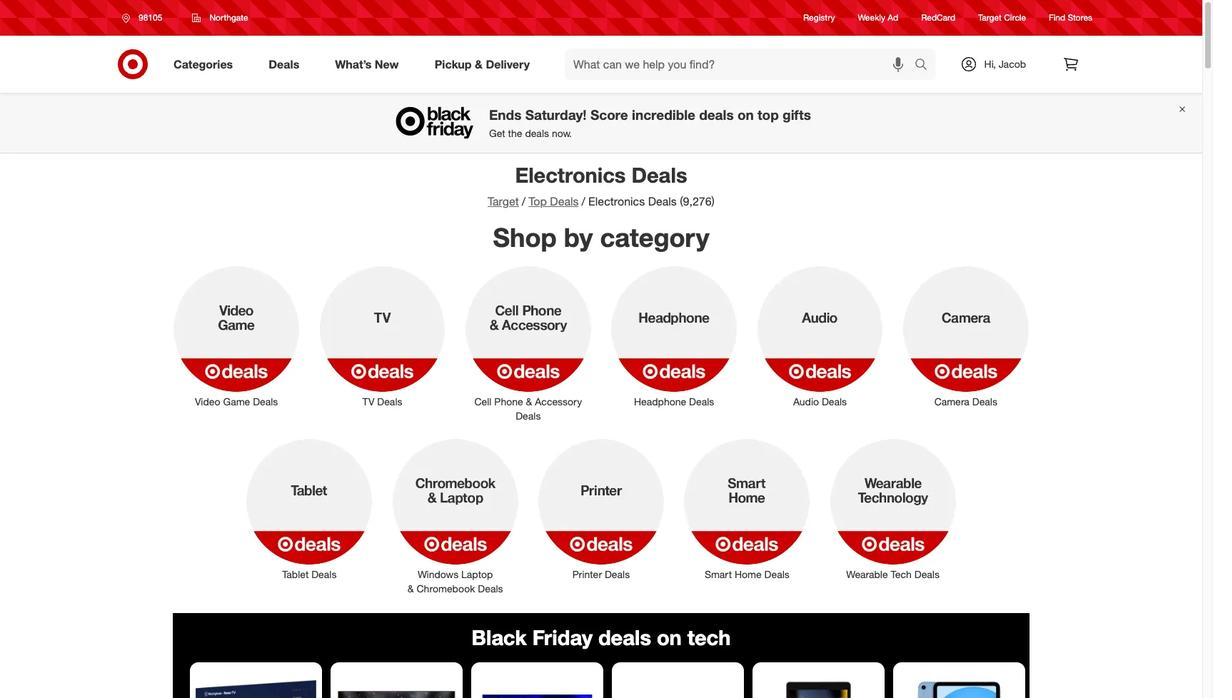 Task type: vqa. For each thing, say whether or not it's contained in the screenshot.
Hi, Jacob on the top
yes



Task type: locate. For each thing, give the bounding box(es) containing it.
northgate button
[[183, 5, 258, 31]]

shop by category
[[493, 221, 710, 253]]

find
[[1049, 12, 1066, 23]]

printer deals
[[573, 569, 630, 581]]

by
[[564, 221, 593, 253]]

tv deals
[[362, 396, 402, 408]]

deals down windows laptop at the bottom
[[478, 583, 503, 595]]

camera
[[935, 396, 970, 408]]

home
[[735, 569, 762, 581]]

tv
[[362, 396, 375, 408]]

now.
[[552, 127, 572, 139]]

target link
[[488, 194, 519, 209]]

printer
[[573, 569, 602, 581]]

cell phone & accessory deals link
[[455, 264, 601, 424]]

/ right "top deals" link
[[582, 194, 586, 209]]

1 horizontal spatial /
[[582, 194, 586, 209]]

wearable
[[847, 569, 888, 581]]

on left "tech"
[[657, 625, 682, 651]]

target circle
[[978, 12, 1026, 23]]

/ left top
[[522, 194, 526, 209]]

deals left top
[[699, 107, 734, 123]]

camera deals
[[935, 396, 998, 408]]

2 vertical spatial deals
[[599, 625, 651, 651]]

deals right the
[[525, 127, 549, 139]]

target
[[978, 12, 1002, 23], [488, 194, 519, 209]]

on inside carousel region
[[657, 625, 682, 651]]

& right pickup
[[475, 57, 483, 71]]

deals right audio
[[822, 396, 847, 408]]

tv deals link
[[309, 264, 455, 409]]

gifts
[[783, 107, 811, 123]]

smart home deals link
[[674, 437, 820, 582]]

electronics
[[515, 162, 626, 188], [588, 194, 645, 209]]

category
[[600, 221, 710, 253]]

tablet deals link
[[237, 437, 382, 582]]

& right 'phone'
[[526, 396, 532, 408]]

0 horizontal spatial &
[[475, 57, 483, 71]]

1 / from the left
[[522, 194, 526, 209]]

deals right home
[[765, 569, 790, 581]]

windows laptop
[[418, 569, 493, 581]]

1 horizontal spatial on
[[738, 107, 754, 123]]

0 vertical spatial deals
[[699, 107, 734, 123]]

deals right game
[[253, 396, 278, 408]]

deals
[[699, 107, 734, 123], [525, 127, 549, 139], [599, 625, 651, 651]]

what's new link
[[323, 49, 417, 80]]

1 horizontal spatial &
[[526, 396, 532, 408]]

What can we help you find? suggestions appear below search field
[[565, 49, 918, 80]]

weekly
[[858, 12, 886, 23]]

deals down 'phone'
[[516, 410, 541, 422]]

pickup
[[435, 57, 472, 71]]

northgate
[[210, 12, 248, 23]]

get
[[489, 127, 505, 139]]

0 horizontal spatial target
[[488, 194, 519, 209]]

delivery
[[486, 57, 530, 71]]

headphone
[[634, 396, 686, 408]]

black friday deals on tech
[[472, 625, 731, 651]]

stores
[[1068, 12, 1093, 23]]

0 horizontal spatial deals
[[525, 127, 549, 139]]

target left top
[[488, 194, 519, 209]]

electronics up "top deals" link
[[515, 162, 626, 188]]

deals inside windows laptop & chromebook deals
[[478, 583, 503, 595]]

/
[[522, 194, 526, 209], [582, 194, 586, 209]]

on left top
[[738, 107, 754, 123]]

& inside 'cell phone & accessory deals'
[[526, 396, 532, 408]]

tech
[[891, 569, 912, 581]]

0 horizontal spatial on
[[657, 625, 682, 651]]

categories link
[[161, 49, 251, 80]]

electronics up shop by category
[[588, 194, 645, 209]]

windows laptop & chromebook deals link
[[382, 437, 528, 597]]

ends saturday! score incredible deals on top gifts get the deals now.
[[489, 107, 811, 139]]

deals inside 'cell phone & accessory deals'
[[516, 410, 541, 422]]

shop
[[493, 221, 557, 253]]

1 vertical spatial target
[[488, 194, 519, 209]]

0 vertical spatial electronics
[[515, 162, 626, 188]]

hi, jacob
[[985, 58, 1026, 70]]

find stores
[[1049, 12, 1093, 23]]

2 horizontal spatial deals
[[699, 107, 734, 123]]

ends
[[489, 107, 522, 123]]

target circle link
[[978, 12, 1026, 24]]

find stores link
[[1049, 12, 1093, 24]]

deals inside carousel region
[[599, 625, 651, 651]]

1 vertical spatial &
[[526, 396, 532, 408]]

what's
[[335, 57, 372, 71]]

1 horizontal spatial deals
[[599, 625, 651, 651]]

cell phone & accessory deals
[[475, 396, 582, 422]]

0 horizontal spatial /
[[522, 194, 526, 209]]

target inside "electronics deals target / top deals / electronics deals (9,276)"
[[488, 194, 519, 209]]

deals up (9,276)
[[632, 162, 687, 188]]

deals right top
[[550, 194, 579, 209]]

target left the circle in the right top of the page
[[978, 12, 1002, 23]]

redcard
[[921, 12, 956, 23]]

deals right friday
[[599, 625, 651, 651]]

0 vertical spatial target
[[978, 12, 1002, 23]]

circle
[[1004, 12, 1026, 23]]

0 vertical spatial on
[[738, 107, 754, 123]]

&
[[475, 57, 483, 71], [526, 396, 532, 408]]

search button
[[908, 49, 942, 83]]

hi,
[[985, 58, 996, 70]]

registry
[[804, 12, 835, 23]]

1 vertical spatial on
[[657, 625, 682, 651]]

windows laptop & chromebook deals
[[408, 569, 503, 595]]

deals
[[269, 57, 299, 71], [632, 162, 687, 188], [550, 194, 579, 209], [648, 194, 677, 209], [253, 396, 278, 408], [377, 396, 402, 408], [689, 396, 714, 408], [822, 396, 847, 408], [973, 396, 998, 408], [516, 410, 541, 422], [312, 569, 337, 581], [605, 569, 630, 581], [765, 569, 790, 581], [915, 569, 940, 581], [478, 583, 503, 595]]

deals right tv
[[377, 396, 402, 408]]

98105 button
[[113, 5, 177, 31]]



Task type: describe. For each thing, give the bounding box(es) containing it.
deals right 'headphone'
[[689, 396, 714, 408]]

98105
[[139, 12, 162, 23]]

tablet
[[282, 569, 309, 581]]

the
[[508, 127, 522, 139]]

smart
[[705, 569, 732, 581]]

on inside ends saturday! score incredible deals on top gifts get the deals now.
[[738, 107, 754, 123]]

deals left the what's on the left of the page
[[269, 57, 299, 71]]

game
[[223, 396, 250, 408]]

top
[[758, 107, 779, 123]]

1 vertical spatial electronics
[[588, 194, 645, 209]]

audio deals link
[[747, 264, 893, 409]]

top deals link
[[529, 194, 579, 209]]

headphone deals link
[[601, 264, 747, 409]]

smart home deals
[[705, 569, 790, 581]]

deals right tech
[[915, 569, 940, 581]]

pickup & delivery
[[435, 57, 530, 71]]

deals right the 'tablet' at left bottom
[[312, 569, 337, 581]]

1 horizontal spatial target
[[978, 12, 1002, 23]]

audio deals
[[793, 396, 847, 408]]

what's new
[[335, 57, 399, 71]]

electronics deals target / top deals / electronics deals (9,276)
[[488, 162, 715, 209]]

carousel region
[[173, 614, 1030, 698]]

redcard link
[[921, 12, 956, 24]]

incredible
[[632, 107, 696, 123]]

headphone deals
[[634, 396, 714, 408]]

tablet deals
[[282, 569, 337, 581]]

1 vertical spatial deals
[[525, 127, 549, 139]]

accessory
[[535, 396, 582, 408]]

printer deals link
[[528, 437, 674, 582]]

video
[[195, 396, 220, 408]]

camera deals link
[[893, 264, 1039, 409]]

saturday!
[[525, 107, 587, 123]]

categories
[[174, 57, 233, 71]]

0 vertical spatial &
[[475, 57, 483, 71]]

(9,276)
[[680, 194, 715, 209]]

weekly ad
[[858, 12, 899, 23]]

tech
[[688, 625, 731, 651]]

cell
[[475, 396, 492, 408]]

wearable tech deals
[[847, 569, 940, 581]]

2 / from the left
[[582, 194, 586, 209]]

wearable tech deals link
[[820, 437, 966, 582]]

new
[[375, 57, 399, 71]]

audio
[[793, 396, 819, 408]]

deals left (9,276)
[[648, 194, 677, 209]]

friday
[[533, 625, 593, 651]]

ad
[[888, 12, 899, 23]]

video game deals link
[[164, 264, 309, 409]]

deals right camera
[[973, 396, 998, 408]]

& chromebook
[[408, 583, 475, 595]]

top
[[529, 194, 547, 209]]

phone
[[494, 396, 523, 408]]

score
[[591, 107, 628, 123]]

jacob
[[999, 58, 1026, 70]]

pickup & delivery link
[[423, 49, 548, 80]]

search
[[908, 58, 942, 73]]

video game deals
[[195, 396, 278, 408]]

black
[[472, 625, 527, 651]]

weekly ad link
[[858, 12, 899, 24]]

deals right printer
[[605, 569, 630, 581]]

registry link
[[804, 12, 835, 24]]

deals link
[[257, 49, 317, 80]]



